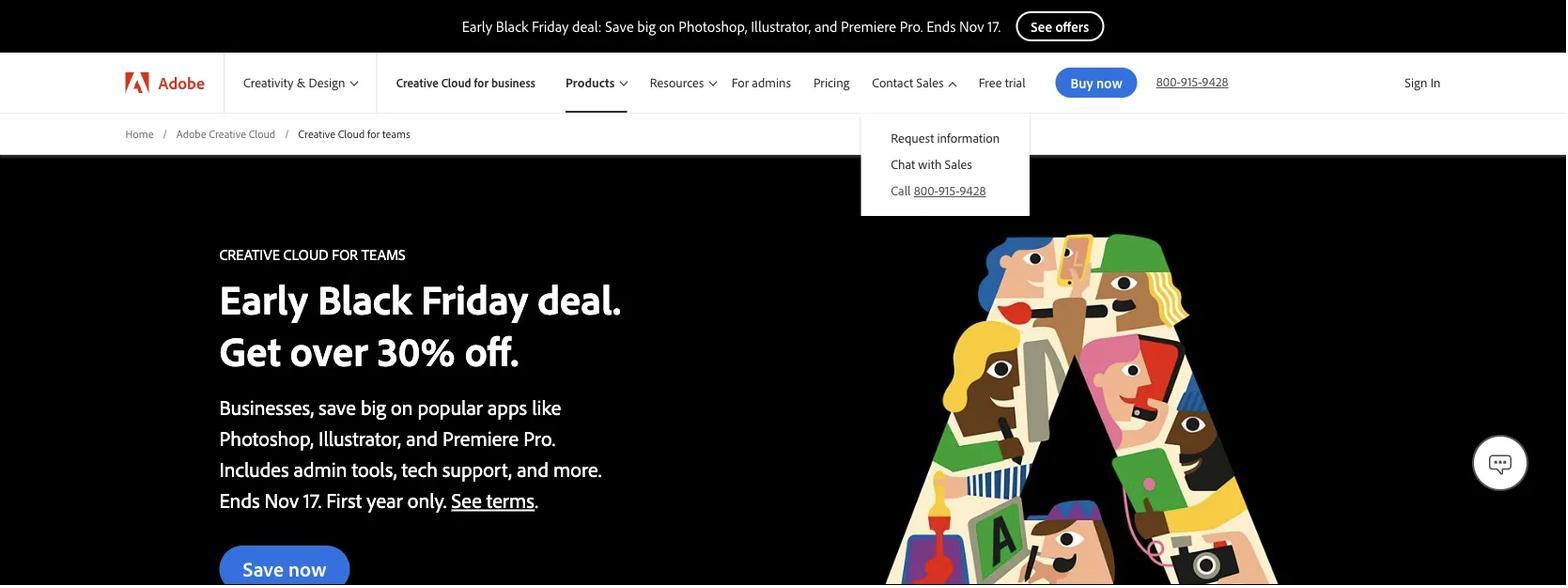 Task type: describe. For each thing, give the bounding box(es) containing it.
1 horizontal spatial 800-
[[1156, 73, 1181, 90]]

admin
[[294, 456, 347, 482]]

creative cloud for business link
[[377, 53, 547, 113]]

adobe for adobe
[[158, 72, 205, 93]]

adobe creative cloud link
[[176, 126, 275, 142]]

creative cloud for teams
[[298, 126, 410, 140]]

with
[[918, 156, 942, 172]]

products button
[[547, 53, 631, 113]]

for for business
[[474, 75, 489, 90]]

30%
[[377, 324, 455, 377]]

resources
[[650, 74, 704, 91]]

contact
[[872, 74, 913, 91]]

friday inside creative cloud for teams early black friday deal. get over 30% off.
[[421, 273, 528, 325]]

creative
[[219, 245, 280, 264]]

get
[[219, 324, 281, 377]]

sign
[[1405, 74, 1428, 91]]

for for teams
[[367, 126, 380, 140]]

apps
[[488, 394, 527, 420]]

deal.
[[538, 273, 621, 325]]

businesses, save big on popular apps like photoshop, illustrator, and premiere pro. includes admin tools, tech support, and more. ends nov 17. first year only.
[[219, 394, 602, 513]]

off.
[[465, 324, 519, 377]]

chat
[[891, 156, 915, 172]]

free trial link
[[968, 53, 1037, 113]]

premiere for 17.
[[841, 17, 896, 36]]

creative cloud for business
[[396, 75, 536, 90]]

adobe for adobe creative cloud
[[176, 126, 206, 140]]

pricing
[[814, 74, 850, 91]]

more.
[[553, 456, 602, 482]]

cloud
[[283, 245, 328, 264]]

admins
[[752, 74, 791, 91]]

creative for creative cloud for teams
[[298, 126, 335, 140]]

creative for creative cloud for business
[[396, 75, 439, 90]]

0 horizontal spatial cloud
[[249, 126, 275, 140]]

save inside save now link
[[243, 555, 284, 581]]

tech
[[402, 456, 438, 482]]

early black friday deal: save big on photoshop, illustrator, and premiere pro. ends nov 17.
[[462, 17, 1001, 36]]

creativity & design
[[243, 74, 345, 91]]

trial
[[1005, 74, 1026, 91]]

request information link
[[861, 125, 1030, 151]]

terms
[[487, 487, 535, 513]]

adobe creative cloud
[[176, 126, 275, 140]]

teams
[[362, 245, 406, 264]]

products
[[566, 74, 615, 91]]

creative cloud for teams early black friday deal. get over 30% off.
[[219, 245, 631, 377]]

adobe link
[[107, 53, 224, 113]]

information
[[937, 130, 1000, 146]]

contact sales button
[[861, 53, 968, 113]]

17. inside businesses, save big on popular apps like photoshop, illustrator, and premiere pro. includes admin tools, tech support, and more. ends nov 17. first year only.
[[304, 487, 322, 513]]

illustrator, for save
[[751, 17, 811, 36]]

see terms .
[[452, 487, 538, 513]]

black inside creative cloud for teams early black friday deal. get over 30% off.
[[318, 273, 411, 325]]

photoshop, for on
[[219, 425, 314, 451]]

and for nov
[[815, 17, 838, 36]]

request information
[[891, 130, 1000, 146]]

for admins
[[732, 74, 791, 91]]

home
[[125, 126, 154, 140]]

.
[[535, 487, 538, 513]]

800-915-9428
[[1156, 73, 1229, 90]]

0 vertical spatial save
[[605, 17, 634, 36]]

1 horizontal spatial black
[[496, 17, 528, 36]]

1 horizontal spatial on
[[659, 17, 675, 36]]

on inside businesses, save big on popular apps like photoshop, illustrator, and premiere pro. includes admin tools, tech support, and more. ends nov 17. first year only.
[[391, 394, 413, 420]]

teams
[[383, 126, 410, 140]]

&
[[297, 74, 306, 91]]

early inside creative cloud for teams early black friday deal. get over 30% off.
[[219, 273, 308, 325]]

photoshop, for deal:
[[679, 17, 747, 36]]

0 horizontal spatial creative
[[209, 126, 246, 140]]



Task type: vqa. For each thing, say whether or not it's contained in the screenshot.
the Cloud within the adobe creative cloud Link
yes



Task type: locate. For each thing, give the bounding box(es) containing it.
premiere up contact
[[841, 17, 896, 36]]

0 horizontal spatial friday
[[421, 273, 528, 325]]

1 horizontal spatial 9428
[[1202, 73, 1229, 90]]

1 vertical spatial illustrator,
[[319, 425, 401, 451]]

1 vertical spatial and
[[406, 425, 438, 451]]

800-
[[1156, 73, 1181, 90], [914, 182, 938, 199]]

photoshop, inside businesses, save big on popular apps like photoshop, illustrator, and premiere pro. includes admin tools, tech support, and more. ends nov 17. first year only.
[[219, 425, 314, 451]]

and
[[815, 17, 838, 36], [406, 425, 438, 451], [517, 456, 549, 482]]

cloud for creative cloud for business
[[441, 75, 471, 90]]

sign in
[[1405, 74, 1441, 91]]

design
[[309, 74, 345, 91]]

0 horizontal spatial illustrator,
[[319, 425, 401, 451]]

pricing link
[[802, 53, 861, 113]]

1 vertical spatial early
[[219, 273, 308, 325]]

0 vertical spatial friday
[[532, 17, 569, 36]]

1 horizontal spatial save
[[605, 17, 634, 36]]

800-915-9428 link
[[1156, 73, 1229, 90], [914, 182, 986, 199]]

915-
[[1181, 73, 1202, 90], [938, 182, 960, 199]]

illustrator,
[[751, 17, 811, 36], [319, 425, 401, 451]]

illustrator, inside businesses, save big on popular apps like photoshop, illustrator, and premiere pro. includes admin tools, tech support, and more. ends nov 17. first year only.
[[319, 425, 401, 451]]

0 vertical spatial photoshop,
[[679, 17, 747, 36]]

free
[[979, 74, 1002, 91]]

ends down includes
[[219, 487, 260, 513]]

premiere for tools,
[[443, 425, 519, 451]]

1 vertical spatial 9428
[[960, 182, 986, 199]]

see terms link
[[452, 487, 535, 513]]

creative
[[396, 75, 439, 90], [209, 126, 246, 140], [298, 126, 335, 140]]

1 vertical spatial on
[[391, 394, 413, 420]]

creative up teams at the top left of page
[[396, 75, 439, 90]]

0 horizontal spatial 800-
[[914, 182, 938, 199]]

1 vertical spatial adobe
[[176, 126, 206, 140]]

0 horizontal spatial sales
[[916, 74, 944, 91]]

1 vertical spatial for
[[367, 126, 380, 140]]

resources button
[[631, 53, 720, 113]]

1 horizontal spatial friday
[[532, 17, 569, 36]]

photoshop,
[[679, 17, 747, 36], [219, 425, 314, 451]]

1 horizontal spatial illustrator,
[[751, 17, 811, 36]]

pro. down the like
[[524, 425, 555, 451]]

creativity
[[243, 74, 294, 91]]

nov
[[959, 17, 984, 36], [265, 487, 299, 513]]

cloud left "business"
[[441, 75, 471, 90]]

1 horizontal spatial early
[[462, 17, 493, 36]]

1 horizontal spatial and
[[517, 456, 549, 482]]

creativity & design button
[[225, 53, 376, 113]]

1 vertical spatial premiere
[[443, 425, 519, 451]]

2 vertical spatial and
[[517, 456, 549, 482]]

0 horizontal spatial big
[[361, 394, 386, 420]]

1 vertical spatial sales
[[945, 156, 972, 172]]

1 vertical spatial photoshop,
[[219, 425, 314, 451]]

big right the save
[[361, 394, 386, 420]]

ends inside businesses, save big on popular apps like photoshop, illustrator, and premiere pro. includes admin tools, tech support, and more. ends nov 17. first year only.
[[219, 487, 260, 513]]

sales right contact
[[916, 74, 944, 91]]

1 horizontal spatial 17.
[[988, 17, 1001, 36]]

nov inside businesses, save big on popular apps like photoshop, illustrator, and premiere pro. includes admin tools, tech support, and more. ends nov 17. first year only.
[[265, 487, 299, 513]]

premiere
[[841, 17, 896, 36], [443, 425, 519, 451]]

1 vertical spatial 800-915-9428 link
[[914, 182, 986, 199]]

sales inside chat with sales link
[[945, 156, 972, 172]]

on up resources dropdown button
[[659, 17, 675, 36]]

1 vertical spatial black
[[318, 273, 411, 325]]

1 horizontal spatial premiere
[[841, 17, 896, 36]]

free trial
[[979, 74, 1026, 91]]

0 vertical spatial ends
[[927, 17, 956, 36]]

friday
[[532, 17, 569, 36], [421, 273, 528, 325]]

1 vertical spatial 915-
[[938, 182, 960, 199]]

0 vertical spatial premiere
[[841, 17, 896, 36]]

includes
[[219, 456, 289, 482]]

1 vertical spatial save
[[243, 555, 284, 581]]

0 vertical spatial adobe
[[158, 72, 205, 93]]

nov down includes
[[265, 487, 299, 513]]

only.
[[408, 487, 447, 513]]

adobe up adobe creative cloud
[[158, 72, 205, 93]]

1 horizontal spatial photoshop,
[[679, 17, 747, 36]]

and up pricing
[[815, 17, 838, 36]]

illustrator, up the tools,
[[319, 425, 401, 451]]

on left popular
[[391, 394, 413, 420]]

pro. for early black friday deal: save big on photoshop, illustrator, and premiere pro. ends nov 17.
[[900, 17, 923, 36]]

chat with sales link
[[861, 151, 1030, 177]]

sales
[[916, 74, 944, 91], [945, 156, 972, 172]]

photoshop, up for
[[679, 17, 747, 36]]

for left teams at the top left of page
[[367, 126, 380, 140]]

0 horizontal spatial 17.
[[304, 487, 322, 513]]

0 vertical spatial 915-
[[1181, 73, 1202, 90]]

1 horizontal spatial pro.
[[900, 17, 923, 36]]

big right deal:
[[637, 17, 656, 36]]

0 horizontal spatial photoshop,
[[219, 425, 314, 451]]

0 vertical spatial and
[[815, 17, 838, 36]]

17. up free
[[988, 17, 1001, 36]]

adobe
[[158, 72, 205, 93], [176, 126, 206, 140]]

tools,
[[352, 456, 397, 482]]

like
[[532, 394, 561, 420]]

0 horizontal spatial 9428
[[960, 182, 986, 199]]

0 vertical spatial for
[[474, 75, 489, 90]]

save
[[605, 17, 634, 36], [243, 555, 284, 581]]

chat with sales
[[891, 156, 972, 172]]

pro. for businesses, save big on popular apps like photoshop, illustrator, and premiere pro. includes admin tools, tech support, and more. ends nov 17. first year only.
[[524, 425, 555, 451]]

17.
[[988, 17, 1001, 36], [304, 487, 322, 513]]

0 vertical spatial early
[[462, 17, 493, 36]]

1 horizontal spatial nov
[[959, 17, 984, 36]]

first
[[326, 487, 362, 513]]

2 horizontal spatial and
[[815, 17, 838, 36]]

call 800-915-9428
[[891, 182, 986, 199]]

0 vertical spatial illustrator,
[[751, 17, 811, 36]]

0 vertical spatial nov
[[959, 17, 984, 36]]

over
[[290, 324, 368, 377]]

and for admin
[[406, 425, 438, 451]]

for
[[474, 75, 489, 90], [367, 126, 380, 140]]

1 horizontal spatial 915-
[[1181, 73, 1202, 90]]

1 vertical spatial friday
[[421, 273, 528, 325]]

2 horizontal spatial cloud
[[441, 75, 471, 90]]

sales down information
[[945, 156, 972, 172]]

photoshop, down businesses,
[[219, 425, 314, 451]]

1 horizontal spatial sales
[[945, 156, 972, 172]]

see
[[452, 487, 482, 513]]

1 vertical spatial 17.
[[304, 487, 322, 513]]

0 horizontal spatial nov
[[265, 487, 299, 513]]

0 horizontal spatial and
[[406, 425, 438, 451]]

0 horizontal spatial 800-915-9428 link
[[914, 182, 986, 199]]

nov up free
[[959, 17, 984, 36]]

early
[[462, 17, 493, 36], [219, 273, 308, 325]]

0 vertical spatial on
[[659, 17, 675, 36]]

adobe right 'home' at the left top
[[176, 126, 206, 140]]

0 vertical spatial pro.
[[900, 17, 923, 36]]

0 vertical spatial sales
[[916, 74, 944, 91]]

pro. inside businesses, save big on popular apps like photoshop, illustrator, and premiere pro. includes admin tools, tech support, and more. ends nov 17. first year only.
[[524, 425, 555, 451]]

1 horizontal spatial for
[[474, 75, 489, 90]]

2 horizontal spatial creative
[[396, 75, 439, 90]]

premiere inside businesses, save big on popular apps like photoshop, illustrator, and premiere pro. includes admin tools, tech support, and more. ends nov 17. first year only.
[[443, 425, 519, 451]]

and up tech
[[406, 425, 438, 451]]

save now
[[243, 555, 327, 581]]

year
[[367, 487, 403, 513]]

0 horizontal spatial black
[[318, 273, 411, 325]]

0 horizontal spatial premiere
[[443, 425, 519, 451]]

1 vertical spatial pro.
[[524, 425, 555, 451]]

early down "creative"
[[219, 273, 308, 325]]

0 horizontal spatial save
[[243, 555, 284, 581]]

for inside creative cloud for business link
[[474, 75, 489, 90]]

and up .
[[517, 456, 549, 482]]

black down teams in the left of the page
[[318, 273, 411, 325]]

17. left first
[[304, 487, 322, 513]]

1 horizontal spatial 800-915-9428 link
[[1156, 73, 1229, 90]]

business
[[491, 75, 536, 90]]

creative down 'design'
[[298, 126, 335, 140]]

for left "business"
[[474, 75, 489, 90]]

0 vertical spatial 17.
[[988, 17, 1001, 36]]

sign in button
[[1401, 67, 1445, 99]]

request
[[891, 130, 934, 146]]

big inside businesses, save big on popular apps like photoshop, illustrator, and premiere pro. includes admin tools, tech support, and more. ends nov 17. first year only.
[[361, 394, 386, 420]]

contact sales
[[872, 74, 944, 91]]

0 vertical spatial black
[[496, 17, 528, 36]]

pro. up contact sales
[[900, 17, 923, 36]]

ends
[[927, 17, 956, 36], [219, 487, 260, 513]]

0 horizontal spatial on
[[391, 394, 413, 420]]

sales inside contact sales popup button
[[916, 74, 944, 91]]

on
[[659, 17, 675, 36], [391, 394, 413, 420]]

for admins link
[[720, 53, 802, 113]]

creative down creativity
[[209, 126, 246, 140]]

1 horizontal spatial ends
[[927, 17, 956, 36]]

0 vertical spatial 9428
[[1202, 73, 1229, 90]]

0 vertical spatial big
[[637, 17, 656, 36]]

1 vertical spatial ends
[[219, 487, 260, 513]]

deal:
[[572, 17, 602, 36]]

0 horizontal spatial pro.
[[524, 425, 555, 451]]

save
[[319, 394, 356, 420]]

ends up contact sales popup button
[[927, 17, 956, 36]]

for
[[732, 74, 749, 91]]

pro.
[[900, 17, 923, 36], [524, 425, 555, 451]]

1 horizontal spatial cloud
[[338, 126, 365, 140]]

early up creative cloud for business
[[462, 17, 493, 36]]

cloud left teams at the top left of page
[[338, 126, 365, 140]]

black
[[496, 17, 528, 36], [318, 273, 411, 325]]

1 horizontal spatial big
[[637, 17, 656, 36]]

call
[[891, 182, 911, 199]]

cloud for creative cloud for teams
[[338, 126, 365, 140]]

in
[[1431, 74, 1441, 91]]

big
[[637, 17, 656, 36], [361, 394, 386, 420]]

support,
[[443, 456, 512, 482]]

save right deal:
[[605, 17, 634, 36]]

for
[[332, 245, 358, 264]]

save now link
[[219, 546, 350, 585]]

popular
[[418, 394, 483, 420]]

cloud down creativity
[[249, 126, 275, 140]]

premiere up support,
[[443, 425, 519, 451]]

1 vertical spatial big
[[361, 394, 386, 420]]

0 vertical spatial 800-
[[1156, 73, 1181, 90]]

illustrator, up admins
[[751, 17, 811, 36]]

businesses,
[[219, 394, 314, 420]]

1 vertical spatial nov
[[265, 487, 299, 513]]

0 vertical spatial 800-915-9428 link
[[1156, 73, 1229, 90]]

black up "business"
[[496, 17, 528, 36]]

9428
[[1202, 73, 1229, 90], [960, 182, 986, 199]]

0 horizontal spatial for
[[367, 126, 380, 140]]

illustrator, for popular
[[319, 425, 401, 451]]

home link
[[125, 126, 154, 142]]

cloud
[[441, 75, 471, 90], [249, 126, 275, 140], [338, 126, 365, 140]]

1 horizontal spatial creative
[[298, 126, 335, 140]]

0 horizontal spatial early
[[219, 273, 308, 325]]

0 horizontal spatial 915-
[[938, 182, 960, 199]]

1 vertical spatial 800-
[[914, 182, 938, 199]]

now
[[288, 555, 327, 581]]

save left now in the left bottom of the page
[[243, 555, 284, 581]]

0 horizontal spatial ends
[[219, 487, 260, 513]]



